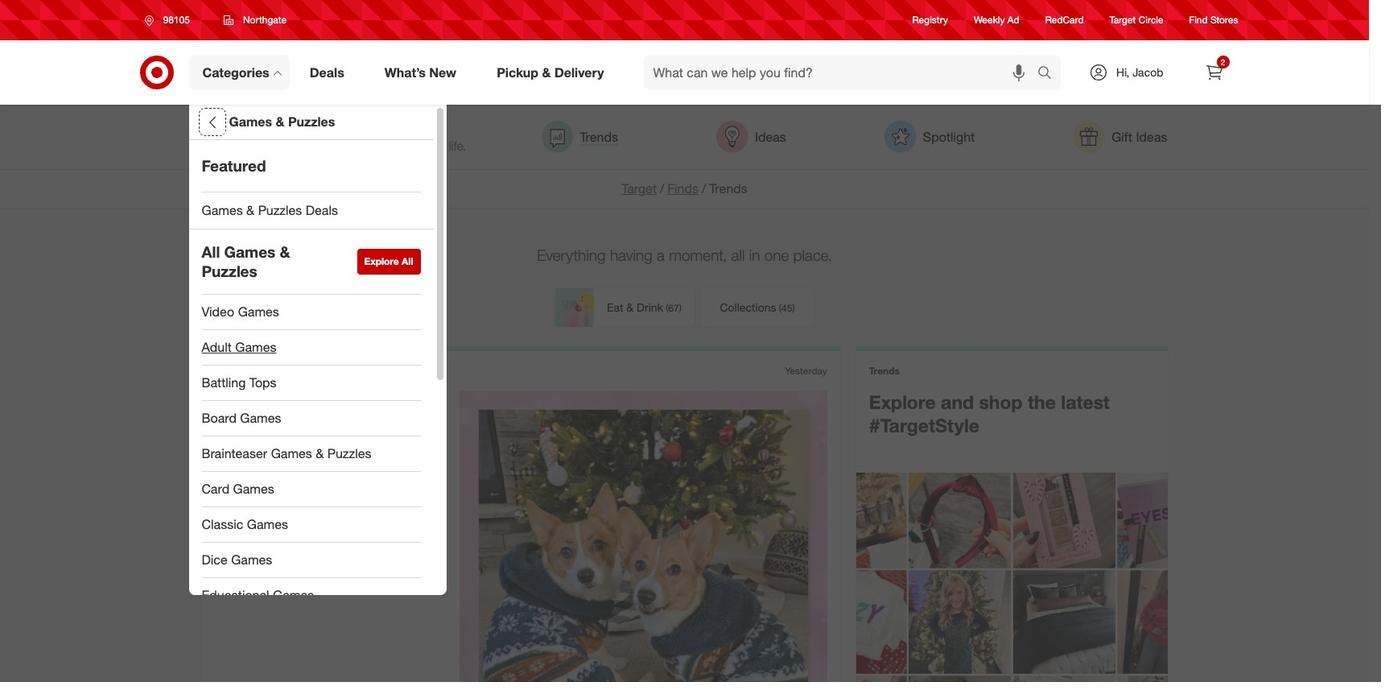 Task type: describe. For each thing, give the bounding box(es) containing it.
brainteaser
[[202, 445, 268, 461]]

with
[[346, 510, 370, 526]]

smiles
[[305, 510, 342, 526]]

pickup & delivery
[[497, 64, 604, 80]]

festive
[[344, 492, 382, 508]]

yesterday
[[785, 365, 828, 377]]

trends down delivery
[[580, 129, 618, 145]]

place.
[[794, 246, 833, 264]]

moment,
[[669, 246, 727, 264]]

search
[[1031, 66, 1070, 82]]

northgate button
[[213, 6, 297, 35]]

latest inside "bringing the latest trends and ideas to life."
[[409, 119, 438, 135]]

games & puzzles deals link
[[189, 192, 434, 228]]

shop
[[980, 391, 1023, 413]]

& for games & puzzles deals
[[247, 202, 255, 218]]

games for educational
[[273, 587, 314, 603]]

the inside everyone loves when pets love the holidays too!
[[388, 420, 423, 449]]

ad
[[1008, 14, 1020, 26]]

ideas link
[[717, 121, 787, 153]]

all inside all games & puzzles
[[202, 242, 220, 261]]

everyone loves when pets love the holidays too!
[[215, 391, 423, 478]]

games for adult
[[235, 339, 277, 355]]

& for eat & drink ( 67 )
[[627, 300, 634, 314]]

bringing
[[339, 119, 384, 135]]

games & puzzles
[[229, 114, 335, 130]]

0 vertical spatial deals
[[310, 64, 344, 80]]

jacob
[[1133, 65, 1164, 79]]

and inside explore and shop the latest #targetstyle
[[941, 391, 975, 413]]

dice
[[202, 551, 228, 567]]

( inside collections ( 45 )
[[779, 302, 782, 314]]

everything
[[537, 246, 606, 264]]

card games
[[202, 480, 274, 497]]

battling tops link
[[189, 365, 434, 401]]

hi,
[[1117, 65, 1130, 79]]

all games & puzzles
[[202, 242, 290, 280]]

for
[[250, 510, 266, 526]]

what's new link
[[371, 55, 477, 90]]

all
[[732, 246, 745, 264]]

& inside all games & puzzles
[[280, 242, 290, 261]]

What can we help you find? suggestions appear below search field
[[644, 55, 1042, 90]]

trends down "adult games" at the left of page
[[215, 365, 245, 377]]

what's
[[385, 64, 426, 80]]

from matching 'fits to festive toys, get ready for major smiles with these adorable pets.
[[215, 492, 434, 545]]

gift ideas
[[1112, 129, 1168, 145]]

games & puzzles deals
[[202, 202, 338, 218]]

categories link
[[189, 55, 290, 90]]

explore all
[[364, 255, 414, 267]]

target for target / finds / trends
[[622, 180, 657, 197]]

games inside "link"
[[202, 202, 243, 218]]

games for card
[[233, 480, 274, 497]]

) inside collections ( 45 )
[[793, 302, 795, 314]]

the inside "bringing the latest trends and ideas to life."
[[388, 119, 405, 135]]

everyone
[[215, 391, 318, 420]]

major
[[269, 510, 302, 526]]

video games
[[202, 303, 279, 319]]

latest inside explore and shop the latest #targetstyle
[[1062, 391, 1111, 413]]

ready
[[215, 510, 247, 526]]

registry link
[[913, 13, 949, 27]]

2 ideas from the left
[[1137, 129, 1168, 145]]

2
[[1221, 57, 1226, 67]]

dice games link
[[189, 542, 434, 578]]

67
[[669, 302, 680, 314]]

loves
[[324, 391, 381, 420]]

eat & drink ( 67 )
[[607, 300, 682, 314]]

eat
[[607, 300, 624, 314]]

finds link
[[668, 180, 699, 197]]

educational
[[202, 587, 270, 603]]

a
[[657, 246, 665, 264]]

#targetstyle
[[870, 414, 980, 436]]

explore for explore all
[[364, 255, 399, 267]]

card games link
[[189, 472, 434, 507]]

one
[[765, 246, 790, 264]]

educational games link
[[189, 578, 434, 613]]

hi, jacob
[[1117, 65, 1164, 79]]

board games link
[[189, 401, 434, 436]]

having
[[610, 246, 653, 264]]

pickup
[[497, 64, 539, 80]]

delivery
[[555, 64, 604, 80]]

2 link
[[1197, 55, 1233, 90]]

tops
[[250, 374, 277, 390]]

target circle
[[1110, 14, 1164, 26]]

1 / from the left
[[660, 180, 665, 197]]

drink
[[637, 300, 663, 314]]

card
[[202, 480, 230, 497]]

these
[[373, 510, 405, 526]]

trends up #targetstyle
[[870, 365, 900, 377]]

) inside "eat & drink ( 67 )"
[[680, 302, 682, 314]]

1 ideas from the left
[[755, 129, 787, 145]]

adult
[[202, 339, 232, 355]]



Task type: vqa. For each thing, say whether or not it's contained in the screenshot.
middle Cane
no



Task type: locate. For each thing, give the bounding box(es) containing it.
2 vertical spatial the
[[388, 420, 423, 449]]

/ right finds link
[[702, 180, 707, 197]]

collections ( 45 )
[[720, 300, 795, 314]]

explore for explore and shop the latest #targetstyle
[[870, 391, 936, 413]]

redcard
[[1046, 14, 1084, 26]]

adult games link
[[189, 330, 434, 365]]

weekly ad
[[974, 14, 1020, 26]]

target inside "link"
[[1110, 14, 1137, 26]]

&
[[542, 64, 551, 80], [276, 114, 285, 130], [247, 202, 255, 218], [280, 242, 290, 261], [627, 300, 634, 314], [316, 445, 324, 461]]

1 horizontal spatial (
[[779, 302, 782, 314]]

1 horizontal spatial latest
[[1062, 391, 1111, 413]]

0 horizontal spatial explore
[[364, 255, 399, 267]]

target left circle
[[1110, 14, 1137, 26]]

1 vertical spatial explore
[[870, 391, 936, 413]]

from
[[215, 492, 244, 508]]

the right love on the bottom left of page
[[388, 420, 423, 449]]

matching
[[248, 492, 301, 508]]

puzzles inside all games & puzzles
[[202, 262, 257, 280]]

games for all
[[224, 242, 276, 261]]

45
[[782, 302, 793, 314]]

redcard link
[[1046, 13, 1084, 27]]

2 ) from the left
[[793, 302, 795, 314]]

bringing the latest trends and ideas to life.
[[339, 119, 467, 154]]

find
[[1190, 14, 1209, 26]]

circle
[[1139, 14, 1164, 26]]

) right the drink
[[680, 302, 682, 314]]

and inside "bringing the latest trends and ideas to life."
[[377, 138, 398, 154]]

games for video
[[238, 303, 279, 319]]

battling
[[202, 374, 246, 390]]

to
[[435, 138, 446, 154], [329, 492, 341, 508]]

( right the drink
[[666, 302, 669, 314]]

explore inside explore and shop the latest #targetstyle
[[870, 391, 936, 413]]

what's new
[[385, 64, 457, 80]]

classic
[[202, 516, 243, 532]]

everything having a moment, all in one place.
[[537, 246, 833, 264]]

1 horizontal spatial explore
[[870, 391, 936, 413]]

the right shop
[[1028, 391, 1057, 413]]

find stores link
[[1190, 13, 1239, 27]]

target for target circle
[[1110, 14, 1137, 26]]

2 / from the left
[[702, 180, 707, 197]]

to right 'fits
[[329, 492, 341, 508]]

& for games & puzzles
[[276, 114, 285, 130]]

spotlight link
[[885, 121, 975, 153]]

games for board
[[240, 410, 282, 426]]

0 horizontal spatial (
[[666, 302, 669, 314]]

the inside explore and shop the latest #targetstyle
[[1028, 391, 1057, 413]]

target / finds / trends
[[622, 180, 748, 197]]

games
[[229, 114, 272, 130], [202, 202, 243, 218], [224, 242, 276, 261], [238, 303, 279, 319], [235, 339, 277, 355], [240, 410, 282, 426], [271, 445, 312, 461], [233, 480, 274, 497], [247, 516, 288, 532], [231, 551, 272, 567], [273, 587, 314, 603]]

1 horizontal spatial target
[[1110, 14, 1137, 26]]

& for pickup & delivery
[[542, 64, 551, 80]]

0 vertical spatial and
[[377, 138, 398, 154]]

featured
[[202, 156, 266, 175]]

video games link
[[189, 294, 434, 330]]

to inside from matching 'fits to festive toys, get ready for major smiles with these adorable pets.
[[329, 492, 341, 508]]

0 horizontal spatial )
[[680, 302, 682, 314]]

target finds image
[[202, 121, 323, 153]]

trends
[[339, 138, 374, 154]]

northgate
[[243, 14, 287, 26]]

explore and shop the latest #targetstyle
[[870, 391, 1111, 436]]

1 horizontal spatial /
[[702, 180, 707, 197]]

1 vertical spatial latest
[[1062, 391, 1111, 413]]

1 vertical spatial the
[[1028, 391, 1057, 413]]

collage of people showing off their #targetstyle image
[[857, 473, 1168, 682]]

categories
[[203, 64, 270, 80]]

0 vertical spatial explore
[[364, 255, 399, 267]]

holidays
[[215, 449, 307, 478]]

target link
[[622, 180, 657, 197]]

classic games link
[[189, 507, 434, 542]]

find stores
[[1190, 14, 1239, 26]]

toys,
[[385, 492, 412, 508]]

1 horizontal spatial )
[[793, 302, 795, 314]]

adult games
[[202, 339, 277, 355]]

new
[[430, 64, 457, 80]]

0 horizontal spatial target
[[622, 180, 657, 197]]

puzzles
[[288, 114, 335, 130], [258, 202, 302, 218], [202, 262, 257, 280], [328, 445, 372, 461]]

puzzles inside "link"
[[258, 202, 302, 218]]

search button
[[1031, 55, 1070, 93]]

'fits
[[305, 492, 326, 508]]

games inside all games & puzzles
[[224, 242, 276, 261]]

when
[[215, 420, 275, 449]]

& inside "link"
[[247, 202, 255, 218]]

( right collections
[[779, 302, 782, 314]]

target left finds link
[[622, 180, 657, 197]]

all
[[202, 242, 220, 261], [402, 255, 414, 267]]

0 vertical spatial to
[[435, 138, 446, 154]]

brainteaser games & puzzles
[[202, 445, 372, 461]]

1 vertical spatial deals
[[306, 202, 338, 218]]

deals link
[[296, 55, 365, 90]]

get
[[416, 492, 434, 508]]

1 vertical spatial to
[[329, 492, 341, 508]]

0 vertical spatial the
[[388, 119, 405, 135]]

0 horizontal spatial ideas
[[755, 129, 787, 145]]

in
[[750, 246, 761, 264]]

trends link
[[542, 121, 618, 153]]

classic games
[[202, 516, 288, 532]]

registry
[[913, 14, 949, 26]]

1 ) from the left
[[680, 302, 682, 314]]

and up #targetstyle
[[941, 391, 975, 413]]

target
[[1110, 14, 1137, 26], [622, 180, 657, 197]]

board
[[202, 410, 237, 426]]

/ left finds
[[660, 180, 665, 197]]

0 horizontal spatial latest
[[409, 119, 438, 135]]

everyone loves when pets love the holidays too! image
[[460, 391, 828, 682]]

love
[[337, 420, 381, 449]]

target circle link
[[1110, 13, 1164, 27]]

educational games
[[202, 587, 314, 603]]

video
[[202, 303, 235, 319]]

to inside "bringing the latest trends and ideas to life."
[[435, 138, 446, 154]]

0 vertical spatial latest
[[409, 119, 438, 135]]

98105 button
[[134, 6, 207, 35]]

1 horizontal spatial and
[[941, 391, 975, 413]]

brainteaser games & puzzles link
[[189, 436, 434, 472]]

to left life. at the top
[[435, 138, 446, 154]]

the up ideas
[[388, 119, 405, 135]]

0 horizontal spatial all
[[202, 242, 220, 261]]

games for brainteaser
[[271, 445, 312, 461]]

trends
[[580, 129, 618, 145], [710, 180, 748, 197], [215, 365, 245, 377], [870, 365, 900, 377]]

gift
[[1112, 129, 1133, 145]]

1 vertical spatial and
[[941, 391, 975, 413]]

games for dice
[[231, 551, 272, 567]]

1 vertical spatial target
[[622, 180, 657, 197]]

pets
[[281, 420, 330, 449]]

2 ( from the left
[[779, 302, 782, 314]]

finds
[[668, 180, 699, 197]]

board games
[[202, 410, 282, 426]]

( inside "eat & drink ( 67 )"
[[666, 302, 669, 314]]

and left ideas
[[377, 138, 398, 154]]

gift ideas link
[[1074, 121, 1168, 153]]

/
[[660, 180, 665, 197], [702, 180, 707, 197]]

explore all link
[[357, 249, 421, 274]]

games for classic
[[247, 516, 288, 532]]

) right collections
[[793, 302, 795, 314]]

stores
[[1211, 14, 1239, 26]]

deals inside "link"
[[306, 202, 338, 218]]

0 horizontal spatial and
[[377, 138, 398, 154]]

0 horizontal spatial to
[[329, 492, 341, 508]]

1 horizontal spatial all
[[402, 255, 414, 267]]

ideas
[[755, 129, 787, 145], [1137, 129, 1168, 145]]

0 horizontal spatial /
[[660, 180, 665, 197]]

trends right finds
[[710, 180, 748, 197]]

1 horizontal spatial ideas
[[1137, 129, 1168, 145]]

0 vertical spatial target
[[1110, 14, 1137, 26]]

1 horizontal spatial to
[[435, 138, 446, 154]]

and
[[377, 138, 398, 154], [941, 391, 975, 413]]

adorable
[[215, 529, 265, 545]]

1 ( from the left
[[666, 302, 669, 314]]



